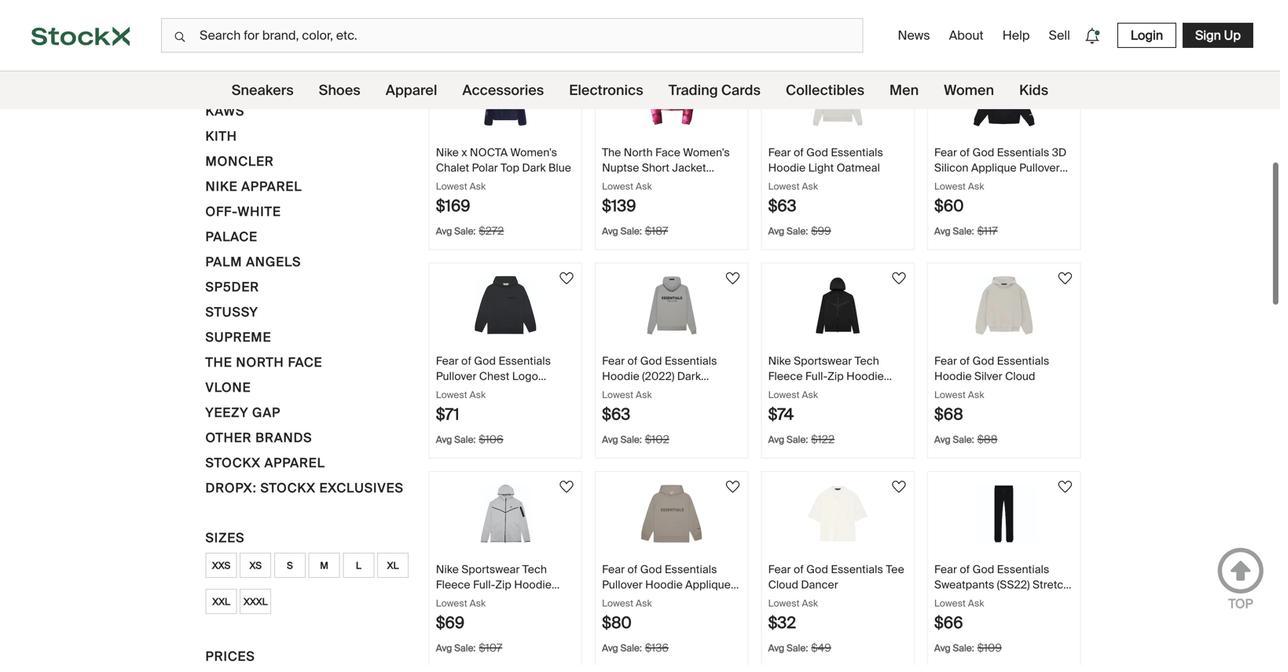 Task type: vqa. For each thing, say whether or not it's contained in the screenshot.


Task type: describe. For each thing, give the bounding box(es) containing it.
fear for fear of god essentials hoodie silver cloud lowest ask $68
[[934, 354, 957, 369]]

sale: inside avg sale: $101
[[953, 16, 974, 29]]

exclusives
[[319, 480, 404, 497]]

avg sale: $106
[[436, 433, 503, 447]]

apparel inside product category switcher element
[[386, 81, 437, 99]]

of for fear of god essentials tee cloud dancer lowest ask $32
[[794, 563, 804, 577]]

sell link
[[1042, 21, 1077, 50]]

palace
[[205, 229, 258, 245]]

god for fear of god essentials sweatpants (ss22) stretch limo
[[973, 563, 994, 577]]

essentials for fear of god essentials hoodie silver cloud lowest ask $68
[[997, 354, 1049, 369]]

avg sale: $122
[[768, 433, 835, 447]]

stockx inside button
[[205, 455, 261, 472]]

god for fear of god essentials tee cloud dancer lowest ask $32
[[806, 563, 828, 577]]

follow image for $63
[[890, 61, 908, 79]]

s
[[287, 560, 293, 572]]

applique for $60
[[971, 161, 1017, 175]]

$63 inside fear of god essentials hoodie light oatmeal lowest ask $63
[[768, 196, 797, 216]]

supreme
[[205, 329, 271, 346]]

avg for nike x nocta women's chalet polar top dark blue
[[436, 225, 452, 237]]

pullover inside fear of god essentials 3d silicon applique pullover hoodie dark slate/stretch limo/black
[[1019, 161, 1060, 175]]

fear of god
[[205, 2, 297, 19]]

xl
[[387, 560, 399, 572]]

lowest inside lowest ask $74
[[768, 389, 800, 401]]

sale: for fear of god essentials pullover chest logo hoodie stretch limo/black
[[454, 434, 476, 446]]

fear of god essentials pullover hoodie applique logo taupe image
[[617, 485, 727, 544]]

product category switcher element
[[0, 72, 1280, 109]]

zip for $74
[[827, 369, 844, 384]]

fear for fear of god essentials tee cloud dancer lowest ask $32
[[768, 563, 791, 577]]

stretch inside fear of god essentials sweatpants (ss22) stretch limo
[[1033, 578, 1070, 592]]

sale: for nike sportswear tech fleece full-zip hoodie heather grey/black
[[454, 642, 476, 654]]

follow image for $169
[[557, 61, 576, 79]]

hoodie inside fear of god essentials 3d silicon applique pullover hoodie dark slate/stretch limo/black
[[934, 176, 972, 190]]

sale: for the north face women's nuptse short jacket fuchsia pink
[[620, 225, 642, 237]]

god for fear of god essentials pullover chest logo hoodie stretch limo/black
[[474, 354, 496, 369]]

follow image for $63
[[723, 269, 742, 288]]

$101
[[977, 15, 999, 30]]

lowest inside nike x nocta women's chalet polar top dark blue lowest ask $169
[[436, 180, 467, 193]]

god for fear of god
[[266, 2, 297, 19]]

fear of god essentials button
[[205, 26, 384, 51]]

light
[[808, 161, 834, 175]]

Search... search field
[[161, 18, 863, 53]]

sale: for fear of god essentials tee cloud dancer
[[787, 642, 808, 654]]

back to top image
[[1217, 548, 1264, 595]]

lowest inside the fear of god essentials tee cloud dancer lowest ask $32
[[768, 598, 800, 610]]

fear of god button
[[205, 1, 297, 26]]

ask inside lowest ask $66
[[968, 598, 984, 610]]

chest
[[479, 369, 510, 384]]

fear of god essentials hoodie silver cloud lowest ask $68
[[934, 354, 1049, 425]]

s button
[[274, 553, 306, 578]]

logo inside fear of god essentials pullover chest logo hoodie stretch limo/black
[[512, 369, 538, 384]]

stockx logo link
[[0, 0, 161, 71]]

cloud inside the fear of god essentials tee cloud dancer lowest ask $32
[[768, 578, 798, 592]]

(ss22)
[[997, 578, 1030, 592]]

off-
[[205, 204, 238, 220]]

hoodie inside nike sportswear tech fleece full-zip hoodie black
[[846, 369, 884, 384]]

collectibles link
[[786, 72, 864, 109]]

sale: for fear of god essentials sweatpants (ss22) stretch limo
[[953, 642, 974, 654]]

lowest ask $63
[[602, 389, 652, 425]]

xxl button
[[205, 589, 237, 615]]

xl button
[[377, 553, 409, 578]]

lowest inside lowest ask $63
[[602, 389, 633, 401]]

avg for fear of god essentials hoodie (2022) dark oatmeal
[[602, 434, 618, 446]]

cloud inside fear of god essentials hoodie silver cloud lowest ask $68
[[1005, 369, 1035, 384]]

follow image for $139
[[723, 61, 742, 79]]

avg sale: $88
[[934, 433, 998, 447]]

fear for fear of god essentials 3d silicon applique pullover hoodie dark slate/stretch limo/black
[[934, 145, 957, 160]]

slate/stretch
[[1001, 176, 1068, 190]]

lowest inside fear of god essentials hoodie silver cloud lowest ask $68
[[934, 389, 966, 401]]

fear of god essentials sweatpants (ss22) stretch limo image
[[949, 485, 1059, 544]]

brands
[[256, 430, 312, 446]]

hoodie inside fear of god essentials hoodie silver cloud lowest ask $68
[[934, 369, 972, 384]]

$69
[[436, 613, 465, 633]]

sale: for fear of god essentials hoodie (2022) dark oatmeal
[[620, 434, 642, 446]]

avg sale: $136
[[602, 641, 669, 656]]

stretch inside fear of god essentials pullover chest logo hoodie stretch limo/black
[[476, 384, 513, 399]]

essentials for fear of god essentials hoodie (2022) dark oatmeal
[[665, 354, 717, 369]]

essentials for fear of god essentials
[[301, 28, 384, 44]]

men link
[[890, 72, 919, 109]]

l
[[356, 560, 361, 572]]

moncler button
[[205, 152, 274, 177]]

login button
[[1117, 23, 1176, 48]]

trading
[[669, 81, 718, 99]]

nike for nike x nocta women's chalet polar top dark blue lowest ask $169
[[436, 145, 459, 160]]

hoodie inside fear of god essentials pullover hoodie applique logo taupe
[[645, 578, 683, 592]]

north for the north face women's nuptse short jacket fuchsia pink
[[624, 145, 653, 160]]

angels
[[246, 254, 301, 270]]

of for fear of god essentials hoodie light oatmeal lowest ask $63
[[794, 145, 804, 160]]

avg up 'electronics'
[[602, 16, 618, 29]]

stussy
[[205, 304, 258, 321]]

help link
[[996, 21, 1036, 50]]

lowest inside lowest ask $60
[[934, 180, 966, 193]]

follow image for $69
[[557, 478, 576, 497]]

sp5der
[[205, 279, 259, 295]]

about
[[949, 27, 984, 44]]

black
[[768, 384, 796, 399]]

sp5der button
[[205, 277, 259, 303]]

god for fear of god essentials hoodie light oatmeal lowest ask $63
[[806, 145, 828, 160]]

nike sportswear tech fleece full-zip hoodie black image
[[783, 276, 893, 335]]

avg sale: $99
[[768, 224, 831, 239]]

oatmeal inside fear of god essentials hoodie light oatmeal lowest ask $63
[[837, 161, 880, 175]]

silicon
[[934, 161, 969, 175]]

ask inside lowest ask $60
[[968, 180, 984, 193]]

dark inside fear of god essentials 3d silicon applique pullover hoodie dark slate/stretch limo/black
[[974, 176, 998, 190]]

fleece for $74
[[768, 369, 803, 384]]

ask inside lowest ask $74
[[802, 389, 818, 401]]

hoodie inside fear of god essentials pullover chest logo hoodie stretch limo/black
[[436, 384, 473, 399]]

sneakers
[[232, 81, 294, 99]]

trading cards
[[669, 81, 761, 99]]

$49
[[811, 641, 831, 656]]

avg for fear of god essentials sweatpants (ss22) stretch limo
[[934, 642, 951, 654]]

lowest ask $66
[[934, 598, 984, 633]]

dropx:
[[205, 480, 257, 497]]

$272
[[479, 224, 504, 239]]

god for fear of god essentials hoodie silver cloud lowest ask $68
[[973, 354, 994, 369]]

lowest inside lowest ask $71
[[436, 389, 467, 401]]

shoes
[[319, 81, 360, 99]]

pullover for $80
[[602, 578, 643, 592]]

stockx inside 'button'
[[260, 480, 316, 497]]

shoes link
[[319, 72, 360, 109]]

lowest inside lowest ask $139
[[602, 180, 633, 193]]

nuptse
[[602, 161, 639, 175]]

essentials for fear of god essentials pullover chest logo hoodie stretch limo/black
[[499, 354, 551, 369]]

kaws button
[[205, 101, 245, 127]]

of for fear of god essentials hoodie (2022) dark oatmeal
[[627, 354, 638, 369]]

1 avg sale: $102 from the top
[[602, 15, 669, 30]]

of for fear of god essentials pullover chest logo hoodie stretch limo/black
[[461, 354, 471, 369]]

$109
[[977, 641, 1002, 656]]

sale: for fear of god essentials hoodie light oatmeal
[[787, 225, 808, 237]]

ask inside fear of god essentials hoodie light oatmeal lowest ask $63
[[802, 180, 818, 193]]

fear of god essentials tee cloud dancer lowest ask $32
[[768, 563, 904, 633]]

stussy button
[[205, 303, 258, 328]]

avg for fear of god essentials pullover chest logo hoodie stretch limo/black
[[436, 434, 452, 446]]

3d
[[1052, 145, 1067, 160]]

silver
[[974, 369, 1003, 384]]

god for fear of god essentials pullover hoodie applique logo taupe
[[640, 563, 662, 577]]

$71
[[436, 405, 459, 425]]

fear of god essentials 3d silicon applique pullover hoodie dark slate/stretch limo/black
[[934, 145, 1068, 205]]

lowest ask $80
[[602, 598, 652, 633]]

gucci button
[[205, 76, 250, 101]]

fear of god essentials hoodie light oatmeal lowest ask $63
[[768, 145, 883, 216]]

ask inside fear of god essentials hoodie silver cloud lowest ask $68
[[968, 389, 984, 401]]

accessories link
[[462, 72, 544, 109]]

ask inside lowest ask $71
[[470, 389, 486, 401]]

short
[[642, 161, 670, 175]]

fear of god essentials pullover chest logo hoodie stretch limo/black image
[[451, 276, 561, 335]]

$99
[[811, 224, 831, 239]]

avg inside avg sale: $203
[[768, 16, 784, 29]]

of for fear of god essentials
[[244, 28, 262, 44]]

fear for fear of god essentials pullover hoodie applique logo taupe
[[602, 563, 625, 577]]

oatmeal inside fear of god essentials hoodie (2022) dark oatmeal
[[602, 384, 646, 399]]

fuchsia
[[602, 176, 642, 190]]

lowest inside lowest ask $80
[[602, 598, 633, 610]]

sale: for nike x nocta women's chalet polar top dark blue
[[454, 225, 476, 237]]

fear of god essentials pullover chest logo hoodie stretch limo/black
[[436, 354, 574, 399]]

hoodie inside fear of god essentials hoodie (2022) dark oatmeal
[[602, 369, 639, 384]]

avg inside avg sale: $101
[[934, 16, 951, 29]]

sportswear for $74
[[794, 354, 852, 369]]

palm angels button
[[205, 252, 301, 277]]

women link
[[944, 72, 994, 109]]

north for the north face
[[236, 354, 284, 371]]

nike x nocta women's chalet polar top dark blue lowest ask $169
[[436, 145, 571, 216]]

lowest ask $74
[[768, 389, 818, 425]]

palace button
[[205, 227, 258, 252]]

jacket
[[672, 161, 706, 175]]

dark inside nike x nocta women's chalet polar top dark blue lowest ask $169
[[522, 161, 546, 175]]

m
[[320, 560, 328, 572]]

$117
[[977, 224, 998, 239]]

avg sale: $49
[[768, 641, 831, 656]]

fear for fear of god essentials
[[205, 28, 240, 44]]

fear for fear of god essentials hoodie (2022) dark oatmeal
[[602, 354, 625, 369]]

avg for fear of god essentials hoodie silver cloud
[[934, 434, 951, 446]]

nike for nike sportswear tech fleece full-zip hoodie heather grey/black
[[436, 563, 459, 577]]

avg inside avg sale: $280
[[436, 16, 452, 29]]

up
[[1224, 27, 1241, 44]]

avg for fear of god essentials hoodie light oatmeal
[[768, 225, 784, 237]]

essentials for fear of god essentials tee cloud dancer lowest ask $32
[[831, 563, 883, 577]]

full- for $69
[[473, 578, 495, 592]]

of for fear of god
[[244, 2, 262, 19]]

of for fear of god essentials 3d silicon applique pullover hoodie dark slate/stretch limo/black
[[960, 145, 970, 160]]

follow image for $60
[[1056, 61, 1075, 79]]

lowest inside lowest ask $66
[[934, 598, 966, 610]]

dropx: stockx exclusives button
[[205, 479, 404, 504]]

nike sportswear tech fleece full-zip hoodie heather grey/black image
[[451, 485, 561, 544]]

stockx logo image
[[31, 27, 130, 46]]



Task type: locate. For each thing, give the bounding box(es) containing it.
kaws
[[205, 103, 245, 119]]

1 vertical spatial oatmeal
[[602, 384, 646, 399]]

stretch
[[476, 384, 513, 399], [1033, 578, 1070, 592]]

god up dept.
[[266, 28, 297, 44]]

1 vertical spatial $63
[[602, 405, 630, 425]]

god for fear of god essentials 3d silicon applique pullover hoodie dark slate/stretch limo/black
[[973, 145, 994, 160]]

$122
[[811, 433, 835, 447]]

notification unread icon image
[[1081, 25, 1103, 47]]

xxs button
[[205, 553, 237, 578]]

1 vertical spatial apparel
[[241, 178, 302, 195]]

avg inside the 'avg sale: $109'
[[934, 642, 951, 654]]

avg for fear of god essentials tee cloud dancer
[[768, 642, 784, 654]]

top
[[501, 161, 519, 175]]

avg sale: $101
[[934, 15, 999, 30]]

heather
[[436, 593, 477, 607]]

0 horizontal spatial sportswear
[[461, 563, 520, 577]]

zip inside the nike sportswear tech fleece full-zip hoodie heather grey/black
[[495, 578, 512, 592]]

1 vertical spatial stretch
[[1033, 578, 1070, 592]]

fear of god essentials sweatpants (ss22) stretch limo
[[934, 563, 1070, 607]]

fear for fear of god
[[205, 2, 240, 19]]

fleece inside the nike sportswear tech fleece full-zip hoodie heather grey/black
[[436, 578, 470, 592]]

0 vertical spatial tech
[[855, 354, 879, 369]]

0 vertical spatial applique
[[971, 161, 1017, 175]]

god inside fear of god essentials sweatpants (ss22) stretch limo
[[973, 563, 994, 577]]

sale: left $280
[[454, 16, 476, 29]]

$63 inside lowest ask $63
[[602, 405, 630, 425]]

sale: inside avg sale: $117
[[953, 225, 974, 237]]

avg down $71
[[436, 434, 452, 446]]

2 vertical spatial apparel
[[264, 455, 325, 472]]

$106
[[479, 433, 503, 447]]

1 horizontal spatial pullover
[[602, 578, 643, 592]]

taupe
[[631, 593, 662, 607]]

follow image for $71
[[557, 269, 576, 288]]

tech up the grey/black in the left bottom of the page
[[522, 563, 547, 577]]

fear for fear of god essentials hoodie light oatmeal lowest ask $63
[[768, 145, 791, 160]]

fear inside the fear of god essentials tee cloud dancer lowest ask $32
[[768, 563, 791, 577]]

hoodie up lowest ask $63
[[602, 369, 639, 384]]

sale: inside the avg sale: $272
[[454, 225, 476, 237]]

zip up $122
[[827, 369, 844, 384]]

ask
[[470, 180, 486, 193], [636, 180, 652, 193], [802, 180, 818, 193], [968, 180, 984, 193], [470, 389, 486, 401], [636, 389, 652, 401], [802, 389, 818, 401], [968, 389, 984, 401], [470, 598, 486, 610], [636, 598, 652, 610], [802, 598, 818, 610], [968, 598, 984, 610]]

apparel for stockx apparel
[[264, 455, 325, 472]]

fear of god essentials pullover hoodie applique logo taupe
[[602, 563, 731, 607]]

sale: for fear of god essentials pullover hoodie applique logo taupe
[[620, 642, 642, 654]]

sportswear up the grey/black in the left bottom of the page
[[461, 563, 520, 577]]

god inside fear of god essentials pullover hoodie applique logo taupe
[[640, 563, 662, 577]]

the for the north face
[[205, 354, 232, 371]]

avg sale: $102 down lowest ask $63
[[602, 433, 669, 447]]

other
[[205, 430, 252, 446]]

essentials up light
[[831, 145, 883, 160]]

0 vertical spatial north
[[624, 145, 653, 160]]

essentials inside fear of god essentials hoodie (2022) dark oatmeal
[[665, 354, 717, 369]]

1 horizontal spatial fleece
[[768, 369, 803, 384]]

sportswear inside the nike sportswear tech fleece full-zip hoodie heather grey/black
[[461, 563, 520, 577]]

avg inside the avg sale: $272
[[436, 225, 452, 237]]

women's inside nike x nocta women's chalet polar top dark blue lowest ask $169
[[510, 145, 557, 160]]

hoodie left light
[[768, 161, 806, 175]]

gucci
[[205, 78, 250, 94]]

follow image for $66
[[1056, 478, 1075, 497]]

0 vertical spatial cloud
[[1005, 369, 1035, 384]]

of for fear of god essentials hoodie silver cloud lowest ask $68
[[960, 354, 970, 369]]

1 horizontal spatial north
[[624, 145, 653, 160]]

god for fear of god essentials hoodie (2022) dark oatmeal
[[640, 354, 662, 369]]

essentials for fear of god essentials pullover hoodie applique logo taupe
[[665, 563, 717, 577]]

xxxl
[[244, 596, 268, 608]]

god inside fear of god essentials pullover chest logo hoodie stretch limo/black
[[474, 354, 496, 369]]

m button
[[309, 553, 340, 578]]

0 vertical spatial stretch
[[476, 384, 513, 399]]

essentials for fear of god essentials 3d silicon applique pullover hoodie dark slate/stretch limo/black
[[997, 145, 1049, 160]]

essentials for fear of god essentials sweatpants (ss22) stretch limo
[[997, 563, 1049, 577]]

applique for $80
[[685, 578, 731, 592]]

fear of god essentials 3d silicon applique pullover hoodie dark slate/stretch limo/black image
[[949, 68, 1059, 127]]

lowest ask $139
[[602, 180, 652, 216]]

essentials up chest
[[499, 354, 551, 369]]

avg
[[436, 16, 452, 29], [602, 16, 618, 29], [768, 16, 784, 29], [934, 16, 951, 29], [436, 225, 452, 237], [602, 225, 618, 237], [768, 225, 784, 237], [934, 225, 951, 237], [436, 434, 452, 446], [602, 434, 618, 446], [768, 434, 784, 446], [934, 434, 951, 446], [436, 642, 452, 654], [602, 642, 618, 654], [768, 642, 784, 654], [934, 642, 951, 654]]

fear for fear of god essentials sweatpants (ss22) stretch limo
[[934, 563, 957, 577]]

xxl
[[212, 596, 230, 608]]

0 horizontal spatial cloud
[[768, 578, 798, 592]]

of up $68
[[960, 354, 970, 369]]

of
[[244, 2, 262, 19], [244, 28, 262, 44], [794, 145, 804, 160], [960, 145, 970, 160], [461, 354, 471, 369], [627, 354, 638, 369], [960, 354, 970, 369], [627, 563, 638, 577], [794, 563, 804, 577], [960, 563, 970, 577]]

zip
[[827, 369, 844, 384], [495, 578, 512, 592]]

news
[[898, 27, 930, 44]]

collectibles
[[786, 81, 864, 99]]

hoodie inside fear of god essentials hoodie light oatmeal lowest ask $63
[[768, 161, 806, 175]]

$102 down lowest ask $63
[[645, 433, 669, 447]]

1 horizontal spatial zip
[[827, 369, 844, 384]]

avg for fear of god essentials 3d silicon applique pullover hoodie dark slate/stretch limo/black
[[934, 225, 951, 237]]

of inside fear of god essentials hoodie (2022) dark oatmeal
[[627, 354, 638, 369]]

sale: left the $101
[[953, 16, 974, 29]]

the for the north face women's nuptse short jacket fuchsia pink
[[602, 145, 621, 160]]

nike
[[436, 145, 459, 160], [205, 178, 238, 195], [768, 354, 791, 369], [436, 563, 459, 577]]

1 horizontal spatial applique
[[971, 161, 1017, 175]]

fear of god essentials hoodie silver cloud image
[[949, 276, 1059, 335]]

north
[[624, 145, 653, 160], [236, 354, 284, 371]]

sale: left "$187"
[[620, 225, 642, 237]]

the north face
[[205, 354, 322, 371]]

nike for nike sportswear tech fleece full-zip hoodie black
[[768, 354, 791, 369]]

fear for fear of god essentials pullover chest logo hoodie stretch limo/black
[[436, 354, 459, 369]]

hoodie up $71
[[436, 384, 473, 399]]

avg down $74 at the right
[[768, 434, 784, 446]]

limo/black inside fear of god essentials pullover chest logo hoodie stretch limo/black
[[516, 384, 574, 399]]

of inside fear of god essentials pullover chest logo hoodie stretch limo/black
[[461, 354, 471, 369]]

the up nuptse
[[602, 145, 621, 160]]

0 vertical spatial avg sale: $102
[[602, 15, 669, 30]]

apparel right shoes
[[386, 81, 437, 99]]

0 vertical spatial $102
[[645, 15, 669, 30]]

1 horizontal spatial sportswear
[[794, 354, 852, 369]]

2 vertical spatial dark
[[677, 369, 701, 384]]

cloud right silver
[[1005, 369, 1035, 384]]

tech inside the nike sportswear tech fleece full-zip hoodie heather grey/black
[[522, 563, 547, 577]]

north up short
[[624, 145, 653, 160]]

0 horizontal spatial $63
[[602, 405, 630, 425]]

of inside "button"
[[244, 2, 262, 19]]

lowest inside lowest ask $69
[[436, 598, 467, 610]]

logo right chest
[[512, 369, 538, 384]]

applique
[[971, 161, 1017, 175], [685, 578, 731, 592]]

2 $102 from the top
[[645, 433, 669, 447]]

0 vertical spatial dark
[[522, 161, 546, 175]]

god up dancer
[[806, 563, 828, 577]]

0 vertical spatial the
[[602, 145, 621, 160]]

0 horizontal spatial women's
[[510, 145, 557, 160]]

follow image for $80
[[723, 478, 742, 497]]

1 women's from the left
[[510, 145, 557, 160]]

women's for top
[[510, 145, 557, 160]]

lowest ask $69
[[436, 598, 486, 633]]

fear of god essentials hoodie light oatmeal image
[[783, 68, 893, 127]]

sale: left $88
[[953, 434, 974, 446]]

avg inside avg sale: $187
[[602, 225, 618, 237]]

pink
[[644, 176, 666, 190]]

avg sale: $109
[[934, 641, 1002, 656]]

sale: left $117
[[953, 225, 974, 237]]

sale:
[[454, 16, 476, 29], [620, 16, 642, 29], [787, 16, 808, 29], [953, 16, 974, 29], [454, 225, 476, 237], [620, 225, 642, 237], [787, 225, 808, 237], [953, 225, 974, 237], [454, 434, 476, 446], [620, 434, 642, 446], [787, 434, 808, 446], [953, 434, 974, 446], [454, 642, 476, 654], [620, 642, 642, 654], [787, 642, 808, 654], [953, 642, 974, 654]]

of inside button
[[244, 28, 262, 44]]

face inside the north face women's nuptse short jacket fuchsia pink
[[655, 145, 680, 160]]

pullover inside fear of god essentials pullover chest logo hoodie stretch limo/black
[[436, 369, 476, 384]]

of inside the fear of god essentials tee cloud dancer lowest ask $32
[[794, 563, 804, 577]]

1 vertical spatial pullover
[[436, 369, 476, 384]]

sale: left $107 at the left bottom
[[454, 642, 476, 654]]

essentials inside button
[[301, 28, 384, 44]]

ask inside the fear of god essentials tee cloud dancer lowest ask $32
[[802, 598, 818, 610]]

essentials up (ss22)
[[997, 563, 1049, 577]]

kith
[[205, 128, 237, 145]]

the
[[602, 145, 621, 160], [205, 354, 232, 371]]

0 horizontal spatial pullover
[[436, 369, 476, 384]]

hoodie left silver
[[934, 369, 972, 384]]

ask inside lowest ask $139
[[636, 180, 652, 193]]

of up lowest ask $71
[[461, 354, 471, 369]]

1 vertical spatial north
[[236, 354, 284, 371]]

0 horizontal spatial limo/black
[[516, 384, 574, 399]]

dark right (2022)
[[677, 369, 701, 384]]

full- inside the nike sportswear tech fleece full-zip hoodie heather grey/black
[[473, 578, 495, 592]]

1 horizontal spatial full-
[[805, 369, 827, 384]]

$102
[[645, 15, 669, 30], [645, 433, 669, 447]]

logo
[[512, 369, 538, 384], [602, 593, 628, 607]]

of down fear of god "button"
[[244, 28, 262, 44]]

1 horizontal spatial logo
[[602, 593, 628, 607]]

essentials up silver
[[997, 354, 1049, 369]]

1 horizontal spatial tech
[[855, 354, 879, 369]]

apparel inside nike apparel button
[[241, 178, 302, 195]]

the up vlone
[[205, 354, 232, 371]]

women's for jacket
[[683, 145, 730, 160]]

avg left '$203'
[[768, 16, 784, 29]]

kids
[[1019, 81, 1048, 99]]

god inside button
[[266, 28, 297, 44]]

limo/black inside fear of god essentials 3d silicon applique pullover hoodie dark slate/stretch limo/black
[[934, 191, 992, 205]]

nike up black
[[768, 354, 791, 369]]

fleece inside nike sportswear tech fleece full-zip hoodie black
[[768, 369, 803, 384]]

1 vertical spatial limo/black
[[516, 384, 574, 399]]

nike x nocta women's chalet polar top dark blue image
[[451, 68, 561, 127]]

of up taupe
[[627, 563, 638, 577]]

essentials
[[301, 28, 384, 44], [831, 145, 883, 160], [997, 145, 1049, 160], [499, 354, 551, 369], [665, 354, 717, 369], [997, 354, 1049, 369], [665, 563, 717, 577], [831, 563, 883, 577], [997, 563, 1049, 577]]

sale: for nike sportswear tech fleece full-zip hoodie black
[[787, 434, 808, 446]]

hoodie down the "nike sportswear tech fleece full-zip hoodie black" image
[[846, 369, 884, 384]]

1 vertical spatial $102
[[645, 433, 669, 447]]

supreme button
[[205, 328, 271, 353]]

$107
[[479, 641, 502, 656]]

north inside the north face women's nuptse short jacket fuchsia pink
[[624, 145, 653, 160]]

avg right news
[[934, 16, 951, 29]]

avg inside avg sale: $136
[[602, 642, 618, 654]]

nocta
[[470, 145, 508, 160]]

1 vertical spatial stockx
[[260, 480, 316, 497]]

sale: left $109 on the right of the page
[[953, 642, 974, 654]]

blue
[[548, 161, 571, 175]]

1 vertical spatial avg sale: $102
[[602, 433, 669, 447]]

avg down $139
[[602, 225, 618, 237]]

essentials for fear of god essentials hoodie light oatmeal lowest ask $63
[[831, 145, 883, 160]]

of up the "silicon"
[[960, 145, 970, 160]]

ask inside lowest ask $80
[[636, 598, 652, 610]]

avg for fear of god essentials pullover hoodie applique logo taupe
[[602, 642, 618, 654]]

avg down $66
[[934, 642, 951, 654]]

1 vertical spatial fleece
[[436, 578, 470, 592]]

avg sale: $203
[[768, 15, 838, 30]]

essentials up 'slate/stretch'
[[997, 145, 1049, 160]]

sale: for fear of god essentials hoodie silver cloud
[[953, 434, 974, 446]]

fear inside fear of god essentials pullover hoodie applique logo taupe
[[602, 563, 625, 577]]

sale: for fear of god essentials 3d silicon applique pullover hoodie dark slate/stretch limo/black
[[953, 225, 974, 237]]

dark
[[522, 161, 546, 175], [974, 176, 998, 190], [677, 369, 701, 384]]

apparel
[[386, 81, 437, 99], [241, 178, 302, 195], [264, 455, 325, 472]]

sale: inside avg sale: $99
[[787, 225, 808, 237]]

avg inside avg sale: $122
[[768, 434, 784, 446]]

0 vertical spatial full-
[[805, 369, 827, 384]]

1 horizontal spatial cloud
[[1005, 369, 1035, 384]]

hoodie up the grey/black in the left bottom of the page
[[514, 578, 552, 592]]

follow image
[[557, 61, 576, 79], [1056, 61, 1075, 79], [557, 269, 576, 288], [723, 269, 742, 288], [890, 269, 908, 288], [1056, 269, 1075, 288]]

of for fear of god essentials sweatpants (ss22) stretch limo
[[960, 563, 970, 577]]

help
[[1003, 27, 1030, 44]]

0 vertical spatial face
[[655, 145, 680, 160]]

god inside "button"
[[266, 2, 297, 19]]

nike inside nike x nocta women's chalet polar top dark blue lowest ask $169
[[436, 145, 459, 160]]

nike sportswear tech fleece full-zip hoodie heather grey/black
[[436, 563, 552, 607]]

1 vertical spatial face
[[288, 354, 322, 371]]

sale: up product category switcher element
[[620, 16, 642, 29]]

0 horizontal spatial zip
[[495, 578, 512, 592]]

follow image for $68
[[1056, 269, 1075, 288]]

women's up 'jacket' at the top right
[[683, 145, 730, 160]]

fear inside "button"
[[205, 2, 240, 19]]

cloud left dancer
[[768, 578, 798, 592]]

god up silver
[[973, 354, 994, 369]]

sale: left $136
[[620, 642, 642, 654]]

2 women's from the left
[[683, 145, 730, 160]]

stretch right (ss22)
[[1033, 578, 1070, 592]]

avg left "$99"
[[768, 225, 784, 237]]

avg inside the avg sale: $106
[[436, 434, 452, 446]]

0 horizontal spatial the
[[205, 354, 232, 371]]

dark inside fear of god essentials hoodie (2022) dark oatmeal
[[677, 369, 701, 384]]

1 vertical spatial sportswear
[[461, 563, 520, 577]]

moncler
[[205, 153, 274, 170]]

fear inside fear of god essentials hoodie light oatmeal lowest ask $63
[[768, 145, 791, 160]]

sneakers link
[[232, 72, 294, 109]]

0 vertical spatial zip
[[827, 369, 844, 384]]

sportswear for $69
[[461, 563, 520, 577]]

of up fear of god essentials
[[244, 2, 262, 19]]

1 vertical spatial zip
[[495, 578, 512, 592]]

1 vertical spatial applique
[[685, 578, 731, 592]]

the north face women's nuptse short jacket fuchsia pink image
[[617, 68, 727, 127]]

fear of god essentials hoodie (2022) dark oatmeal image
[[617, 276, 727, 335]]

0 vertical spatial pullover
[[1019, 161, 1060, 175]]

face for the north face
[[288, 354, 322, 371]]

trading cards link
[[669, 72, 761, 109]]

of up sweatpants
[[960, 563, 970, 577]]

xs
[[249, 560, 262, 572]]

sale: inside avg sale: $280
[[454, 16, 476, 29]]

1 horizontal spatial limo/black
[[934, 191, 992, 205]]

god up taupe
[[640, 563, 662, 577]]

news link
[[892, 21, 936, 50]]

sizes
[[205, 530, 245, 547]]

0 vertical spatial $63
[[768, 196, 797, 216]]

sale: inside the avg sale: $107
[[454, 642, 476, 654]]

$74
[[768, 405, 794, 425]]

applique inside fear of god essentials 3d silicon applique pullover hoodie dark slate/stretch limo/black
[[971, 161, 1017, 175]]

avg down $32
[[768, 642, 784, 654]]

full- up the grey/black in the left bottom of the page
[[473, 578, 495, 592]]

electronics
[[569, 81, 643, 99]]

ask inside nike x nocta women's chalet polar top dark blue lowest ask $169
[[470, 180, 486, 193]]

login
[[1131, 27, 1163, 44]]

1 horizontal spatial oatmeal
[[837, 161, 880, 175]]

sale: left $49
[[787, 642, 808, 654]]

1 vertical spatial the
[[205, 354, 232, 371]]

0 vertical spatial stockx
[[205, 455, 261, 472]]

follow image
[[723, 61, 742, 79], [890, 61, 908, 79], [557, 478, 576, 497], [723, 478, 742, 497], [890, 478, 908, 497], [1056, 478, 1075, 497]]

nike inside button
[[205, 178, 238, 195]]

1 vertical spatial logo
[[602, 593, 628, 607]]

fear of god essentials hoodie (2022) dark oatmeal
[[602, 354, 717, 399]]

1 vertical spatial full-
[[473, 578, 495, 592]]

full- up lowest ask $74
[[805, 369, 827, 384]]

tech for $74
[[855, 354, 879, 369]]

sportswear
[[794, 354, 852, 369], [461, 563, 520, 577]]

sale: inside avg sale: $136
[[620, 642, 642, 654]]

essentials up shoes link
[[301, 28, 384, 44]]

1 $102 from the top
[[645, 15, 669, 30]]

fleece up heather
[[436, 578, 470, 592]]

sale: left "$99"
[[787, 225, 808, 237]]

of inside fear of god essentials hoodie silver cloud lowest ask $68
[[960, 354, 970, 369]]

nike apparel button
[[205, 177, 302, 202]]

tech inside nike sportswear tech fleece full-zip hoodie black
[[855, 354, 879, 369]]

2 avg sale: $102 from the top
[[602, 433, 669, 447]]

cloud
[[1005, 369, 1035, 384], [768, 578, 798, 592]]

0 horizontal spatial applique
[[685, 578, 731, 592]]

0 vertical spatial fleece
[[768, 369, 803, 384]]

dark right top
[[522, 161, 546, 175]]

sale: left '$203'
[[787, 16, 808, 29]]

apparel up white
[[241, 178, 302, 195]]

fear inside fear of god essentials hoodie silver cloud lowest ask $68
[[934, 354, 957, 369]]

sportswear up black
[[794, 354, 852, 369]]

$66
[[934, 613, 963, 633]]

1 vertical spatial tech
[[522, 563, 547, 577]]

fear inside button
[[205, 28, 240, 44]]

of up dancer
[[794, 563, 804, 577]]

essentials inside fear of god essentials hoodie light oatmeal lowest ask $63
[[831, 145, 883, 160]]

dark left 'slate/stretch'
[[974, 176, 998, 190]]

women
[[944, 81, 994, 99]]

$63 up avg sale: $99
[[768, 196, 797, 216]]

1 horizontal spatial dark
[[677, 369, 701, 384]]

avg down $68
[[934, 434, 951, 446]]

tech down the "nike sportswear tech fleece full-zip hoodie black" image
[[855, 354, 879, 369]]

1 vertical spatial dark
[[974, 176, 998, 190]]

0 vertical spatial limo/black
[[934, 191, 992, 205]]

avg sale: $102 up product category switcher element
[[602, 15, 669, 30]]

pullover up 'slate/stretch'
[[1019, 161, 1060, 175]]

xs button
[[240, 553, 271, 578]]

face for the north face women's nuptse short jacket fuchsia pink
[[655, 145, 680, 160]]

avg down lowest ask $63
[[602, 434, 618, 446]]

zip up the grey/black in the left bottom of the page
[[495, 578, 512, 592]]

lowest ask $60
[[934, 180, 984, 216]]

essentials left tee
[[831, 563, 883, 577]]

$203
[[811, 15, 838, 30]]

the north face women's nuptse short jacket fuchsia pink
[[602, 145, 730, 190]]

sale: inside avg sale: $122
[[787, 434, 808, 446]]

1 horizontal spatial women's
[[683, 145, 730, 160]]

0 horizontal spatial logo
[[512, 369, 538, 384]]

yeezy gap button
[[205, 403, 281, 428]]

essentials inside the fear of god essentials tee cloud dancer lowest ask $32
[[831, 563, 883, 577]]

sale: inside the 'avg sale: $109'
[[953, 642, 974, 654]]

1 horizontal spatial $63
[[768, 196, 797, 216]]

stockx up dropx:
[[205, 455, 261, 472]]

fleece
[[768, 369, 803, 384], [436, 578, 470, 592]]

women's inside the north face women's nuptse short jacket fuchsia pink
[[683, 145, 730, 160]]

gallery dept. button
[[205, 51, 309, 76]]

1 vertical spatial cloud
[[768, 578, 798, 592]]

0 horizontal spatial oatmeal
[[602, 384, 646, 399]]

pullover for $71
[[436, 369, 476, 384]]

stretch down chest
[[476, 384, 513, 399]]

sale: down lowest ask $63
[[620, 434, 642, 446]]

zip for $69
[[495, 578, 512, 592]]

sale: inside avg sale: $88
[[953, 434, 974, 446]]

(2022)
[[642, 369, 675, 384]]

0 horizontal spatial tech
[[522, 563, 547, 577]]

nike inside the nike sportswear tech fleece full-zip hoodie heather grey/black
[[436, 563, 459, 577]]

avg down $80
[[602, 642, 618, 654]]

of for fear of god essentials pullover hoodie applique logo taupe
[[627, 563, 638, 577]]

of down the collectibles link
[[794, 145, 804, 160]]

lowest
[[436, 180, 467, 193], [602, 180, 633, 193], [768, 180, 800, 193], [934, 180, 966, 193], [436, 389, 467, 401], [602, 389, 633, 401], [768, 389, 800, 401], [934, 389, 966, 401], [436, 598, 467, 610], [602, 598, 633, 610], [768, 598, 800, 610], [934, 598, 966, 610]]

hoodie inside the nike sportswear tech fleece full-zip hoodie heather grey/black
[[514, 578, 552, 592]]

fear inside fear of god essentials sweatpants (ss22) stretch limo
[[934, 563, 957, 577]]

ask inside lowest ask $69
[[470, 598, 486, 610]]

god for fear of god essentials
[[266, 28, 297, 44]]

avg for nike sportswear tech fleece full-zip hoodie black
[[768, 434, 784, 446]]

avg down "$169"
[[436, 225, 452, 237]]

face inside button
[[288, 354, 322, 371]]

fear inside fear of god essentials 3d silicon applique pullover hoodie dark slate/stretch limo/black
[[934, 145, 957, 160]]

women's up top
[[510, 145, 557, 160]]

full- for $74
[[805, 369, 827, 384]]

1 horizontal spatial the
[[602, 145, 621, 160]]

logo inside fear of god essentials pullover hoodie applique logo taupe
[[602, 593, 628, 607]]

2 horizontal spatial pullover
[[1019, 161, 1060, 175]]

follow image for $32
[[890, 478, 908, 497]]

lowest inside fear of god essentials hoodie light oatmeal lowest ask $63
[[768, 180, 800, 193]]

nike for nike apparel
[[205, 178, 238, 195]]

apparel for nike apparel
[[241, 178, 302, 195]]

of up lowest ask $63
[[627, 354, 638, 369]]

$63 down fear of god essentials hoodie (2022) dark oatmeal
[[602, 405, 630, 425]]

full-
[[805, 369, 827, 384], [473, 578, 495, 592]]

god up light
[[806, 145, 828, 160]]

avg sale: $280
[[436, 15, 506, 30]]

2 horizontal spatial dark
[[974, 176, 998, 190]]

fleece up black
[[768, 369, 803, 384]]

avg inside the avg sale: $107
[[436, 642, 452, 654]]

0 horizontal spatial dark
[[522, 161, 546, 175]]

oatmeal down (2022)
[[602, 384, 646, 399]]

sale: inside "avg sale: $49"
[[787, 642, 808, 654]]

0 vertical spatial apparel
[[386, 81, 437, 99]]

fear inside fear of god essentials pullover chest logo hoodie stretch limo/black
[[436, 354, 459, 369]]

god up chest
[[474, 354, 496, 369]]

0 horizontal spatial full-
[[473, 578, 495, 592]]

electronics link
[[569, 72, 643, 109]]

applique inside fear of god essentials pullover hoodie applique logo taupe
[[685, 578, 731, 592]]

2 vertical spatial pullover
[[602, 578, 643, 592]]

tech for $69
[[522, 563, 547, 577]]

oatmeal right light
[[837, 161, 880, 175]]

gallery
[[205, 53, 267, 69]]

sale: inside avg sale: $203
[[787, 16, 808, 29]]

nike up heather
[[436, 563, 459, 577]]

1 horizontal spatial face
[[655, 145, 680, 160]]

0 vertical spatial oatmeal
[[837, 161, 880, 175]]

sign up
[[1195, 27, 1241, 44]]

logo up $80
[[602, 593, 628, 607]]

kids link
[[1019, 72, 1048, 109]]

0 vertical spatial logo
[[512, 369, 538, 384]]

hoodie up taupe
[[645, 578, 683, 592]]

0 horizontal spatial north
[[236, 354, 284, 371]]

nike inside nike sportswear tech fleece full-zip hoodie black
[[768, 354, 791, 369]]

north inside 'the north face' button
[[236, 354, 284, 371]]

sale: left $122
[[787, 434, 808, 446]]

0 horizontal spatial fleece
[[436, 578, 470, 592]]

avg for nike sportswear tech fleece full-zip hoodie heather grey/black
[[436, 642, 452, 654]]

stockx
[[205, 455, 261, 472], [260, 480, 316, 497]]

sale: left $106
[[454, 434, 476, 446]]

$88
[[977, 433, 998, 447]]

0 vertical spatial sportswear
[[794, 354, 852, 369]]

1 horizontal spatial stretch
[[1033, 578, 1070, 592]]

fear of god essentials tee cloud dancer image
[[783, 485, 893, 544]]

0 horizontal spatial face
[[288, 354, 322, 371]]

essentials inside fear of god essentials sweatpants (ss22) stretch limo
[[997, 563, 1049, 577]]

$187
[[645, 224, 668, 239]]

stockx down stockx apparel button at the bottom left
[[260, 480, 316, 497]]

follow image for $74
[[890, 269, 908, 288]]

palm angels
[[205, 254, 301, 270]]

pullover up taupe
[[602, 578, 643, 592]]

fleece for $69
[[436, 578, 470, 592]]

$32
[[768, 613, 796, 633]]

0 horizontal spatial stretch
[[476, 384, 513, 399]]

$102 up product category switcher element
[[645, 15, 669, 30]]

hoodie down the "silicon"
[[934, 176, 972, 190]]

ask inside lowest ask $63
[[636, 389, 652, 401]]

avg for the north face women's nuptse short jacket fuchsia pink
[[602, 225, 618, 237]]

essentials down fear of god essentials pullover hoodie applique logo taupe
[[665, 563, 717, 577]]



